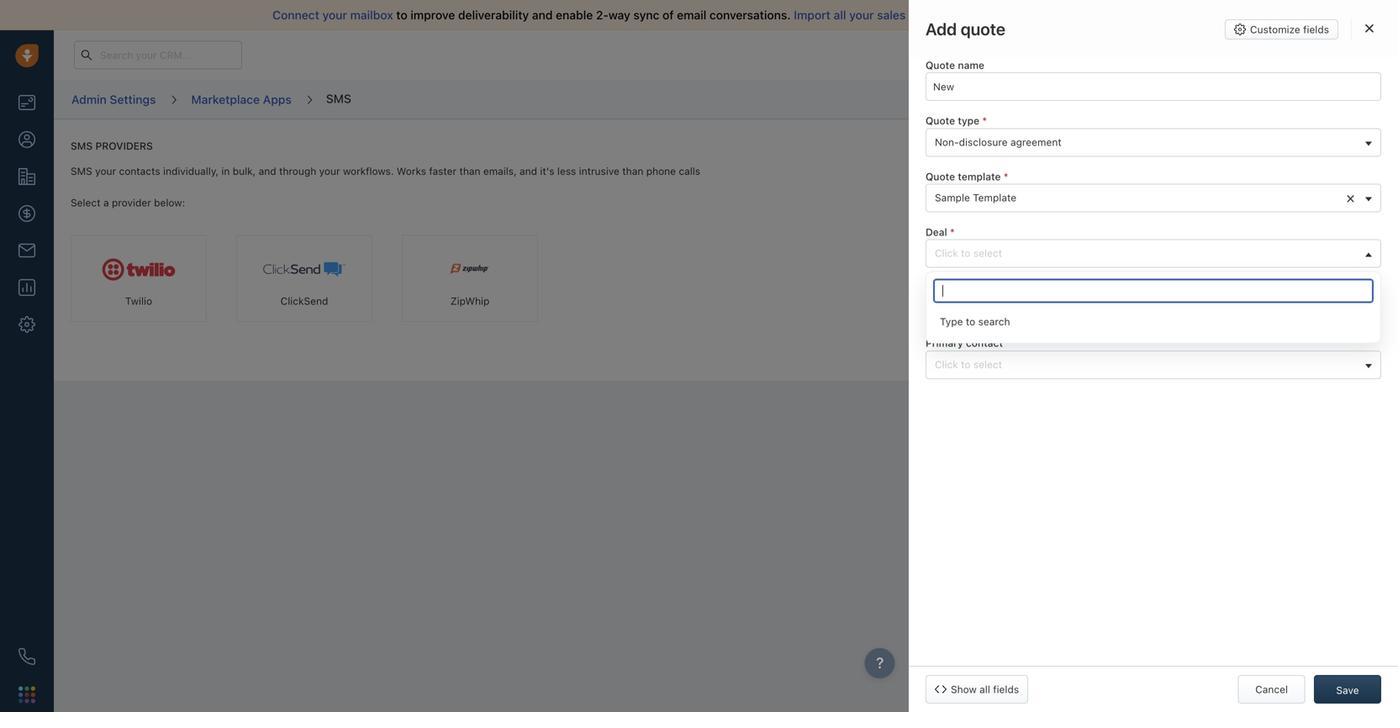 Task type: vqa. For each thing, say whether or not it's contained in the screenshot.
1st WIDGETZ.IO (SAMPLE) from the bottom of the page
no



Task type: describe. For each thing, give the bounding box(es) containing it.
on
[[1217, 181, 1229, 192]]

less
[[557, 165, 576, 177]]

click to select button for account
[[926, 295, 1381, 323]]

workflows.
[[343, 165, 394, 177]]

trial
[[971, 49, 988, 60]]

explore plans link
[[1081, 45, 1164, 65]]

different
[[1164, 202, 1204, 214]]

conversations.
[[710, 8, 791, 22]]

your right import
[[849, 8, 874, 22]]

to left configure on the top
[[1104, 202, 1113, 214]]

bulk,
[[233, 165, 256, 177]]

zipwhip
[[450, 295, 490, 307]]

quote type *
[[926, 115, 987, 127]]

template
[[958, 170, 1001, 182]]

click to select inside dropdown button
[[935, 247, 1002, 259]]

days
[[1038, 49, 1058, 60]]

your right through in the top left of the page
[[319, 165, 340, 177]]

settings
[[110, 92, 156, 106]]

and left "it's"
[[520, 165, 537, 177]]

quote template *
[[926, 170, 1008, 182]]

data
[[909, 8, 933, 22]]

import
[[794, 8, 831, 22]]

how for how to send sms messages on freshsales
[[1080, 181, 1101, 192]]

cancel button
[[1238, 675, 1305, 704]]

zipwhip link
[[402, 235, 538, 322]]

to left start
[[1037, 8, 1049, 22]]

so
[[937, 8, 950, 22]]

you
[[953, 8, 973, 22]]

agreement
[[1011, 136, 1062, 148]]

fields inside the show all fields button
[[993, 684, 1019, 695]]

0 horizontal spatial all
[[834, 8, 846, 22]]

disclosure
[[959, 136, 1008, 148]]

to inside dropdown button
[[961, 247, 971, 259]]

0 horizontal spatial sales
[[877, 8, 906, 22]]

sample template
[[935, 192, 1017, 203]]

your left mailbox on the left
[[322, 8, 347, 22]]

your
[[948, 49, 968, 60]]

improve
[[411, 8, 455, 22]]

clicksend link
[[236, 235, 372, 322]]

how to send sms messages on freshsales
[[1080, 181, 1283, 192]]

way
[[608, 8, 630, 22]]

contact
[[966, 337, 1003, 349]]

how to configure different sales activities in freshsales link
[[1080, 202, 1342, 214]]

works
[[397, 165, 426, 177]]

type to search option
[[933, 307, 1374, 336]]

explore plans
[[1090, 49, 1155, 61]]

connect your mailbox to improve deliverability and enable 2-way sync of email conversations. import all your sales data so you don't have to start from scratch.
[[272, 8, 1155, 22]]

activities
[[1235, 202, 1277, 214]]

deliverability
[[458, 8, 529, 22]]

apps
[[263, 92, 292, 106]]

to down primary contact *
[[961, 358, 971, 370]]

click to select button for primary contact
[[926, 350, 1381, 379]]

messages
[[1166, 181, 1214, 192]]

scratch.
[[1110, 8, 1155, 22]]

* right the deal
[[950, 226, 955, 238]]

customize fields button
[[1225, 19, 1338, 40]]

sms right send
[[1142, 181, 1164, 192]]

admin settings link
[[71, 86, 157, 113]]

import all your sales data link
[[794, 8, 937, 22]]

freshworks switcher image
[[18, 686, 35, 703]]

how to send sms messages on freshsales link
[[1080, 181, 1283, 192]]

2 vertical spatial in
[[1280, 202, 1288, 214]]

deal *
[[926, 226, 955, 238]]

to right mailbox on the left
[[396, 8, 407, 22]]

your trial ends in 21 days
[[948, 49, 1058, 60]]

click for primary contact
[[935, 358, 958, 370]]

connect your mailbox link
[[272, 8, 396, 22]]

phone element
[[10, 640, 44, 673]]

save
[[1336, 684, 1359, 696]]

have
[[1008, 8, 1034, 22]]

type to search
[[940, 316, 1010, 328]]

plans
[[1129, 49, 1155, 61]]

1 than from the left
[[459, 165, 480, 177]]

* for type
[[982, 115, 987, 127]]

fields inside the customize fields button
[[1303, 24, 1329, 35]]

admin
[[71, 92, 107, 106]]

0 vertical spatial freshsales
[[1232, 181, 1283, 192]]

show all fields
[[951, 684, 1019, 695]]

phone
[[646, 165, 676, 177]]

select for primary contact
[[973, 358, 1002, 370]]

template
[[973, 192, 1017, 203]]

contacts
[[119, 165, 160, 177]]

non-disclosure agreement
[[935, 136, 1062, 148]]

0 horizontal spatial in
[[221, 165, 230, 177]]

primary contact *
[[926, 337, 1011, 349]]

quote
[[961, 19, 1005, 39]]

type
[[940, 316, 963, 328]]

non-
[[935, 136, 959, 148]]

calls
[[679, 165, 700, 177]]

sms for sms
[[326, 91, 351, 105]]

2 than from the left
[[622, 165, 643, 177]]

through
[[279, 165, 316, 177]]

×
[[1346, 188, 1355, 206]]

click to select button
[[926, 239, 1381, 268]]

provider
[[112, 197, 151, 208]]

account
[[926, 282, 966, 293]]



Task type: locate. For each thing, give the bounding box(es) containing it.
sms for sms your contacts individually, in bulk, and through your workflows. works faster than emails, and it's less intrusive than phone calls
[[71, 165, 92, 177]]

1 how from the top
[[1080, 181, 1101, 192]]

click to select down deal *
[[935, 247, 1002, 259]]

* up template
[[1004, 170, 1008, 182]]

emails,
[[483, 165, 517, 177]]

quote up non- in the top of the page
[[926, 115, 955, 127]]

all right show
[[980, 684, 990, 695]]

0 vertical spatial click to select button
[[926, 295, 1381, 323]]

select down contact
[[973, 358, 1002, 370]]

providers
[[95, 140, 153, 152]]

1 quote from the top
[[926, 59, 955, 71]]

2 vertical spatial click to select
[[935, 358, 1002, 370]]

click to select for account
[[935, 303, 1002, 315]]

1 vertical spatial freshsales
[[1291, 202, 1342, 214]]

sms your contacts individually, in bulk, and through your workflows. works faster than emails, and it's less intrusive than phone calls
[[71, 165, 700, 177]]

1 vertical spatial select
[[973, 303, 1002, 315]]

sales left "data" at the top
[[877, 8, 906, 22]]

quote
[[926, 59, 955, 71], [926, 115, 955, 127], [926, 170, 955, 182]]

quote up the sample
[[926, 170, 955, 182]]

freshsales up activities
[[1232, 181, 1283, 192]]

1 horizontal spatial than
[[622, 165, 643, 177]]

all inside button
[[980, 684, 990, 695]]

and for bulk,
[[259, 165, 276, 177]]

click to select for primary contact
[[935, 358, 1002, 370]]

select for account
[[973, 303, 1002, 315]]

click up type at the right top of page
[[935, 303, 958, 315]]

enable
[[556, 8, 593, 22]]

select down template
[[973, 247, 1002, 259]]

1 vertical spatial all
[[980, 684, 990, 695]]

3 click to select from the top
[[935, 358, 1002, 370]]

select inside dropdown button
[[973, 247, 1002, 259]]

*
[[982, 115, 987, 127], [1004, 170, 1008, 182], [950, 226, 955, 238], [1006, 337, 1011, 349]]

than
[[459, 165, 480, 177], [622, 165, 643, 177]]

2 click from the top
[[935, 303, 958, 315]]

sms up select
[[71, 165, 92, 177]]

marketplace
[[191, 92, 260, 106]]

none search field inside add quote dialog
[[933, 279, 1374, 303]]

than left 'phone'
[[622, 165, 643, 177]]

to left send
[[1104, 181, 1113, 192]]

* for contact
[[1006, 337, 1011, 349]]

cancel
[[1255, 684, 1288, 695]]

2 vertical spatial click
[[935, 358, 958, 370]]

click down the primary
[[935, 358, 958, 370]]

and right bulk,
[[259, 165, 276, 177]]

and left "enable"
[[532, 8, 553, 22]]

customize fields
[[1250, 24, 1329, 35]]

how to configure different sales activities in freshsales
[[1080, 202, 1342, 214]]

1 horizontal spatial in
[[1014, 49, 1022, 60]]

fields right show
[[993, 684, 1019, 695]]

how left configure on the top
[[1080, 202, 1101, 214]]

click inside dropdown button
[[935, 247, 958, 259]]

click to select up type to search
[[935, 303, 1002, 315]]

1 click to select button from the top
[[926, 295, 1381, 323]]

None search field
[[933, 279, 1374, 303]]

in left 21
[[1014, 49, 1022, 60]]

1 vertical spatial in
[[221, 165, 230, 177]]

2-
[[596, 8, 609, 22]]

close image
[[1365, 24, 1374, 33]]

phone image
[[18, 648, 35, 665]]

configure
[[1116, 202, 1161, 214]]

2 horizontal spatial in
[[1280, 202, 1288, 214]]

type
[[958, 115, 980, 127]]

2 vertical spatial select
[[973, 358, 1002, 370]]

quote left name
[[926, 59, 955, 71]]

* for template
[[1004, 170, 1008, 182]]

1 select from the top
[[973, 247, 1002, 259]]

and for deliverability
[[532, 8, 553, 22]]

connect
[[272, 8, 319, 22]]

fields right customize at the right of page
[[1303, 24, 1329, 35]]

3 quote from the top
[[926, 170, 955, 182]]

add quote dialog
[[909, 0, 1398, 712]]

customize
[[1250, 24, 1300, 35]]

1 vertical spatial fields
[[993, 684, 1019, 695]]

1 click from the top
[[935, 247, 958, 259]]

to right type at the right top of page
[[966, 316, 975, 328]]

save button
[[1314, 675, 1381, 704]]

2 quote from the top
[[926, 115, 955, 127]]

clicksend
[[281, 295, 328, 307]]

it's
[[540, 165, 555, 177]]

0 vertical spatial in
[[1014, 49, 1022, 60]]

don't
[[976, 8, 1005, 22]]

faster
[[429, 165, 457, 177]]

click to select down primary contact *
[[935, 358, 1002, 370]]

0 vertical spatial sales
[[877, 8, 906, 22]]

0 horizontal spatial fields
[[993, 684, 1019, 695]]

1 vertical spatial quote
[[926, 115, 955, 127]]

2 select from the top
[[973, 303, 1002, 315]]

Quote name text field
[[926, 72, 1381, 101]]

quote for quote name
[[926, 59, 955, 71]]

1 horizontal spatial sales
[[1207, 202, 1232, 214]]

add quote
[[926, 19, 1005, 39]]

sample
[[935, 192, 970, 203]]

1 horizontal spatial freshsales
[[1291, 202, 1342, 214]]

click
[[935, 247, 958, 259], [935, 303, 958, 315], [935, 358, 958, 370]]

select up search
[[973, 303, 1002, 315]]

Search your CRM... text field
[[74, 41, 242, 69]]

sms providers
[[71, 140, 153, 152]]

1 vertical spatial how
[[1080, 202, 1101, 214]]

twilio link
[[71, 235, 207, 322]]

2 click to select button from the top
[[926, 350, 1381, 379]]

below:
[[154, 197, 185, 208]]

your
[[322, 8, 347, 22], [849, 8, 874, 22], [95, 165, 116, 177], [319, 165, 340, 177]]

of
[[663, 8, 674, 22]]

1 vertical spatial click to select
[[935, 303, 1002, 315]]

2 click to select from the top
[[935, 303, 1002, 315]]

your down sms providers
[[95, 165, 116, 177]]

0 vertical spatial click to select
[[935, 247, 1002, 259]]

sms left providers
[[71, 140, 93, 152]]

in left bulk,
[[221, 165, 230, 177]]

21
[[1025, 49, 1035, 60]]

mailbox
[[350, 8, 393, 22]]

0 horizontal spatial than
[[459, 165, 480, 177]]

0 vertical spatial fields
[[1303, 24, 1329, 35]]

0 vertical spatial click
[[935, 247, 958, 259]]

1 vertical spatial click
[[935, 303, 958, 315]]

quote for quote type *
[[926, 115, 955, 127]]

than right faster
[[459, 165, 480, 177]]

freshsales left ×
[[1291, 202, 1342, 214]]

marketplace apps
[[191, 92, 292, 106]]

1 click to select from the top
[[935, 247, 1002, 259]]

to up account
[[961, 247, 971, 259]]

in
[[1014, 49, 1022, 60], [221, 165, 230, 177], [1280, 202, 1288, 214]]

add
[[926, 19, 957, 39]]

select a provider below:
[[71, 197, 185, 208]]

fields
[[1303, 24, 1329, 35], [993, 684, 1019, 695]]

a
[[103, 197, 109, 208]]

how left send
[[1080, 181, 1101, 192]]

1 horizontal spatial all
[[980, 684, 990, 695]]

intrusive
[[579, 165, 620, 177]]

* right 'type'
[[982, 115, 987, 127]]

* right contact
[[1006, 337, 1011, 349]]

sms for sms providers
[[71, 140, 93, 152]]

email
[[677, 8, 706, 22]]

sms right apps
[[326, 91, 351, 105]]

marketplace apps link
[[190, 86, 292, 113]]

1 vertical spatial click to select button
[[926, 350, 1381, 379]]

click to select button down type to search option
[[926, 350, 1381, 379]]

3 click from the top
[[935, 358, 958, 370]]

all
[[834, 8, 846, 22], [980, 684, 990, 695]]

select
[[71, 197, 101, 208]]

0 horizontal spatial freshsales
[[1232, 181, 1283, 192]]

0 vertical spatial how
[[1080, 181, 1101, 192]]

name
[[958, 59, 984, 71]]

click to select button
[[926, 295, 1381, 323], [926, 350, 1381, 379]]

to up type to search
[[961, 303, 971, 315]]

show
[[951, 684, 977, 695]]

sales
[[877, 8, 906, 22], [1207, 202, 1232, 214]]

to inside option
[[966, 316, 975, 328]]

0 vertical spatial select
[[973, 247, 1002, 259]]

2 how from the top
[[1080, 202, 1101, 214]]

deal
[[926, 226, 947, 238]]

0 vertical spatial all
[[834, 8, 846, 22]]

non-disclosure agreement button
[[926, 128, 1381, 157]]

send
[[1116, 181, 1139, 192]]

primary
[[926, 337, 963, 349]]

click down deal *
[[935, 247, 958, 259]]

how
[[1080, 181, 1101, 192], [1080, 202, 1101, 214]]

2 vertical spatial quote
[[926, 170, 955, 182]]

twilio
[[125, 295, 152, 307]]

sales down on
[[1207, 202, 1232, 214]]

quote name
[[926, 59, 984, 71]]

ends
[[990, 49, 1012, 60]]

to
[[396, 8, 407, 22], [1037, 8, 1049, 22], [1104, 181, 1113, 192], [1104, 202, 1113, 214], [961, 247, 971, 259], [961, 303, 971, 315], [966, 316, 975, 328], [961, 358, 971, 370]]

0 vertical spatial quote
[[926, 59, 955, 71]]

1 vertical spatial sales
[[1207, 202, 1232, 214]]

quote for quote template *
[[926, 170, 955, 182]]

click to select button down click to select dropdown button
[[926, 295, 1381, 323]]

click for account
[[935, 303, 958, 315]]

3 select from the top
[[973, 358, 1002, 370]]

admin settings
[[71, 92, 156, 106]]

all right import
[[834, 8, 846, 22]]

sms
[[326, 91, 351, 105], [71, 140, 93, 152], [71, 165, 92, 177], [1142, 181, 1164, 192]]

sync
[[633, 8, 659, 22]]

1 horizontal spatial fields
[[1303, 24, 1329, 35]]

in right activities
[[1280, 202, 1288, 214]]

how for how to configure different sales activities in freshsales
[[1080, 202, 1101, 214]]



